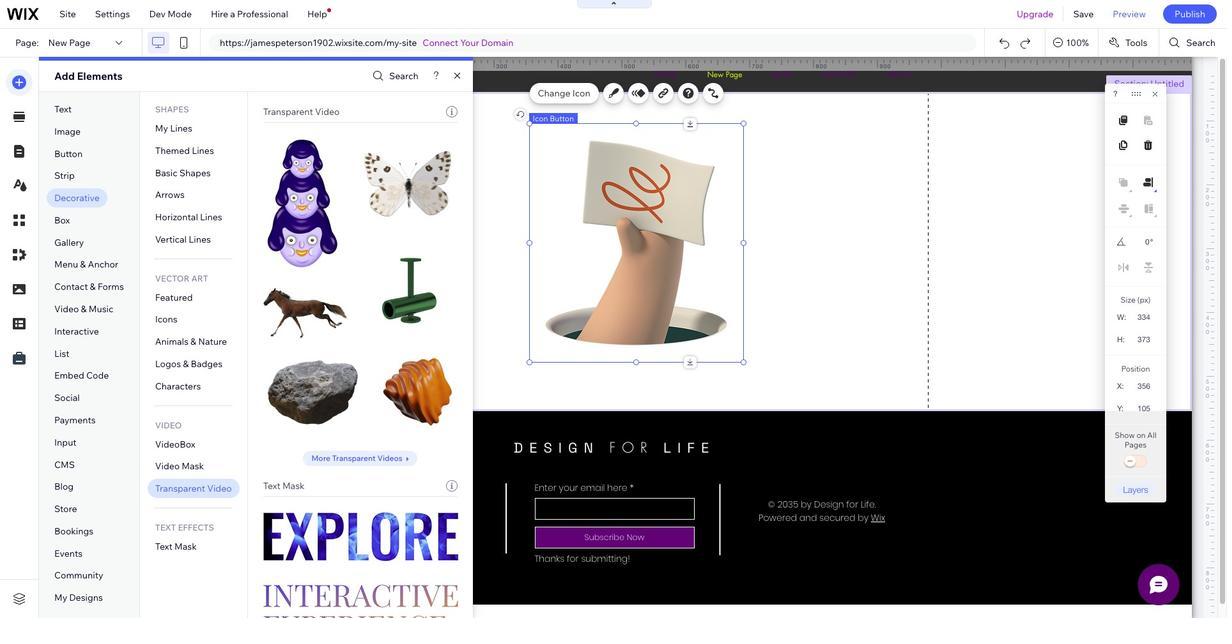 Task type: describe. For each thing, give the bounding box(es) containing it.
featured
[[155, 292, 193, 303]]

800
[[816, 63, 827, 70]]

publish
[[1175, 8, 1205, 20]]

0 vertical spatial mask
[[182, 461, 204, 473]]

lines for my lines
[[170, 123, 192, 134]]

700
[[752, 63, 763, 70]]

payments
[[54, 415, 96, 426]]

0 vertical spatial icon
[[572, 88, 590, 99]]

decorative
[[54, 192, 100, 204]]

more transparent videos
[[312, 454, 403, 463]]

animals
[[155, 336, 188, 348]]

& for music
[[81, 304, 87, 315]]

store
[[54, 504, 77, 515]]

box
[[54, 215, 70, 226]]

new
[[48, 37, 67, 49]]

bookings
[[54, 526, 93, 537]]

change
[[538, 88, 570, 99]]

page
[[69, 37, 90, 49]]

basic shapes
[[155, 167, 211, 179]]

on
[[1137, 431, 1146, 440]]

add elements
[[54, 70, 123, 82]]

upgrade
[[1017, 8, 1054, 20]]

site
[[402, 37, 417, 49]]

0 vertical spatial shapes
[[155, 104, 189, 114]]

300
[[496, 63, 508, 70]]

vector
[[155, 273, 190, 284]]

forms
[[98, 281, 124, 293]]

art
[[191, 273, 208, 284]]

my for my designs
[[54, 593, 67, 604]]

show
[[1115, 431, 1135, 440]]

2 vertical spatial mask
[[175, 541, 197, 553]]

size
[[1121, 295, 1136, 305]]

elements
[[77, 70, 123, 82]]

y:
[[1117, 405, 1124, 413]]

code
[[86, 370, 109, 382]]

settings
[[95, 8, 130, 20]]

x:
[[1117, 382, 1124, 391]]

menu
[[54, 259, 78, 271]]

600
[[688, 63, 700, 70]]

size (px)
[[1121, 295, 1151, 305]]

& for anchor
[[80, 259, 86, 271]]

dev mode
[[149, 8, 192, 20]]

?
[[1113, 89, 1118, 98]]

900
[[880, 63, 891, 70]]

position
[[1121, 364, 1150, 374]]

a
[[230, 8, 235, 20]]

h:
[[1117, 336, 1125, 344]]

input
[[54, 437, 76, 448]]

0 vertical spatial transparent video
[[263, 106, 340, 118]]

section:
[[1114, 78, 1149, 89]]

0 horizontal spatial button
[[54, 148, 83, 159]]

1 vertical spatial shapes
[[179, 167, 211, 179]]

videos
[[377, 454, 403, 463]]

(px)
[[1137, 295, 1151, 305]]

horizontal lines
[[155, 212, 222, 223]]

themed
[[155, 145, 190, 156]]

0 horizontal spatial search
[[389, 70, 418, 82]]

menu & anchor
[[54, 259, 118, 271]]

video for video & music
[[54, 304, 79, 315]]

lines for horizontal lines
[[200, 212, 222, 223]]

change icon
[[538, 88, 590, 99]]

my designs
[[54, 593, 103, 604]]

100%
[[1066, 37, 1089, 49]]

videobox
[[155, 439, 195, 450]]

music
[[89, 304, 113, 315]]

1 vertical spatial text mask
[[155, 541, 197, 553]]

icon button
[[533, 114, 574, 123]]

your
[[460, 37, 479, 49]]

domain
[[481, 37, 513, 49]]

logos
[[155, 359, 181, 370]]

hire
[[211, 8, 228, 20]]

my for my lines
[[155, 123, 168, 134]]

video mask
[[155, 461, 204, 473]]

badges
[[191, 359, 222, 370]]

site
[[59, 8, 76, 20]]

icons
[[155, 314, 177, 326]]

0 vertical spatial button
[[550, 114, 574, 123]]

embed code
[[54, 370, 109, 382]]

more transparent videos button
[[303, 451, 417, 467]]

more
[[312, 454, 330, 463]]



Task type: vqa. For each thing, say whether or not it's contained in the screenshot.
Badges's &
yes



Task type: locate. For each thing, give the bounding box(es) containing it.
arrows
[[155, 189, 185, 201]]

lines for themed lines
[[192, 145, 214, 156]]

search button down publish at right top
[[1160, 29, 1227, 57]]

1 horizontal spatial transparent video
[[263, 106, 340, 118]]

section: untitled
[[1114, 78, 1184, 89]]

basic
[[155, 167, 177, 179]]

contact & forms
[[54, 281, 124, 293]]

button down change icon
[[550, 114, 574, 123]]

hire a professional
[[211, 8, 288, 20]]

image
[[54, 126, 81, 137]]

& left music
[[81, 304, 87, 315]]

pages
[[1125, 440, 1147, 450]]

None text field
[[1132, 234, 1149, 251], [1131, 309, 1155, 326], [1130, 378, 1155, 395], [1130, 400, 1155, 417], [1132, 234, 1149, 251], [1131, 309, 1155, 326], [1130, 378, 1155, 395], [1130, 400, 1155, 417]]

0 vertical spatial text mask
[[263, 481, 305, 492]]

°
[[1150, 238, 1153, 247]]

video for video mask
[[155, 461, 180, 473]]

& right the "menu"
[[80, 259, 86, 271]]

1 vertical spatial my
[[54, 593, 67, 604]]

dev
[[149, 8, 166, 20]]

0 vertical spatial my
[[155, 123, 168, 134]]

0 horizontal spatial icon
[[533, 114, 548, 123]]

lines
[[170, 123, 192, 134], [192, 145, 214, 156], [200, 212, 222, 223], [189, 234, 211, 245]]

& for badges
[[183, 359, 189, 370]]

0 horizontal spatial my
[[54, 593, 67, 604]]

0 horizontal spatial search button
[[369, 67, 418, 85]]

1 vertical spatial icon
[[533, 114, 548, 123]]

horizontal
[[155, 212, 198, 223]]

community
[[54, 570, 103, 582]]

professional
[[237, 8, 288, 20]]

social
[[54, 393, 80, 404]]

& right logos
[[183, 359, 189, 370]]

1 vertical spatial button
[[54, 148, 83, 159]]

embed
[[54, 370, 84, 382]]

cms
[[54, 459, 75, 471]]

& left nature
[[190, 336, 196, 348]]

shapes
[[155, 104, 189, 114], [179, 167, 211, 179]]

interactive
[[54, 326, 99, 337]]

events
[[54, 548, 83, 560]]

animals & nature
[[155, 336, 227, 348]]

preview button
[[1103, 0, 1155, 28]]

show on all pages
[[1115, 431, 1157, 450]]

lines up basic shapes
[[192, 145, 214, 156]]

transparent
[[263, 106, 313, 118], [332, 454, 376, 463], [155, 483, 205, 495]]

text mask
[[263, 481, 305, 492], [155, 541, 197, 553]]

2 vertical spatial transparent
[[155, 483, 205, 495]]

0 vertical spatial transparent
[[263, 106, 313, 118]]

contact
[[54, 281, 88, 293]]

0 horizontal spatial text mask
[[155, 541, 197, 553]]

characters
[[155, 381, 201, 392]]

1 horizontal spatial icon
[[572, 88, 590, 99]]

lines for vertical lines
[[189, 234, 211, 245]]

publish button
[[1163, 4, 1217, 24]]

add
[[54, 70, 75, 82]]

& for forms
[[90, 281, 96, 293]]

0 horizontal spatial transparent video
[[155, 483, 232, 495]]

list
[[54, 348, 69, 360]]

my
[[155, 123, 168, 134], [54, 593, 67, 604]]

my left designs
[[54, 593, 67, 604]]

0 vertical spatial search
[[1186, 37, 1216, 49]]

1 horizontal spatial my
[[155, 123, 168, 134]]

0 horizontal spatial transparent
[[155, 483, 205, 495]]

logos & badges
[[155, 359, 222, 370]]

icon right the change
[[572, 88, 590, 99]]

vertical
[[155, 234, 187, 245]]

& left forms
[[90, 281, 96, 293]]

anchor
[[88, 259, 118, 271]]

mask
[[182, 461, 204, 473], [282, 481, 305, 492], [175, 541, 197, 553]]

? button
[[1113, 89, 1118, 98]]

my up themed
[[155, 123, 168, 134]]

transparent inside button
[[332, 454, 376, 463]]

1 vertical spatial transparent
[[332, 454, 376, 463]]

https://jamespeterson1902.wixsite.com/my-site connect your domain
[[220, 37, 513, 49]]

search down site
[[389, 70, 418, 82]]

tools
[[1125, 37, 1147, 49]]

video for video
[[155, 420, 182, 430]]

icon down the change
[[533, 114, 548, 123]]

save
[[1073, 8, 1094, 20]]

shapes down themed lines
[[179, 167, 211, 179]]

search button down site
[[369, 67, 418, 85]]

100% button
[[1046, 29, 1098, 57]]

untitled
[[1151, 78, 1184, 89]]

effects
[[178, 523, 214, 533]]

1 vertical spatial mask
[[282, 481, 305, 492]]

1 horizontal spatial button
[[550, 114, 574, 123]]

lines right horizontal
[[200, 212, 222, 223]]

w:
[[1117, 313, 1126, 322]]

switch
[[1123, 453, 1148, 471]]

button down 'image'
[[54, 148, 83, 159]]

layers
[[1123, 484, 1148, 495]]

my lines
[[155, 123, 192, 134]]

all
[[1147, 431, 1157, 440]]

preview
[[1113, 8, 1146, 20]]

vector art
[[155, 273, 208, 284]]

themed lines
[[155, 145, 214, 156]]

button
[[550, 114, 574, 123], [54, 148, 83, 159]]

save button
[[1064, 0, 1103, 28]]

vertical lines
[[155, 234, 211, 245]]

1 horizontal spatial search button
[[1160, 29, 1227, 57]]

1 horizontal spatial transparent
[[263, 106, 313, 118]]

search
[[1186, 37, 1216, 49], [389, 70, 418, 82]]

1 horizontal spatial text mask
[[263, 481, 305, 492]]

designs
[[69, 593, 103, 604]]

new page
[[48, 37, 90, 49]]

shapes up 'my lines'
[[155, 104, 189, 114]]

1 vertical spatial transparent video
[[155, 483, 232, 495]]

500
[[624, 63, 636, 70]]

None text field
[[1131, 331, 1155, 348]]

1 vertical spatial search
[[389, 70, 418, 82]]

nature
[[198, 336, 227, 348]]

mode
[[168, 8, 192, 20]]

0 vertical spatial search button
[[1160, 29, 1227, 57]]

https://jamespeterson1902.wixsite.com/my-
[[220, 37, 402, 49]]

1 vertical spatial search button
[[369, 67, 418, 85]]

2 horizontal spatial transparent
[[332, 454, 376, 463]]

1 horizontal spatial search
[[1186, 37, 1216, 49]]

lines down horizontal lines
[[189, 234, 211, 245]]

search button
[[1160, 29, 1227, 57], [369, 67, 418, 85]]

text effects
[[155, 523, 214, 533]]

lines up themed lines
[[170, 123, 192, 134]]

video
[[315, 106, 340, 118], [54, 304, 79, 315], [155, 420, 182, 430], [155, 461, 180, 473], [207, 483, 232, 495]]

help
[[307, 8, 327, 20]]

search down "publish" button
[[1186, 37, 1216, 49]]

& for nature
[[190, 336, 196, 348]]



